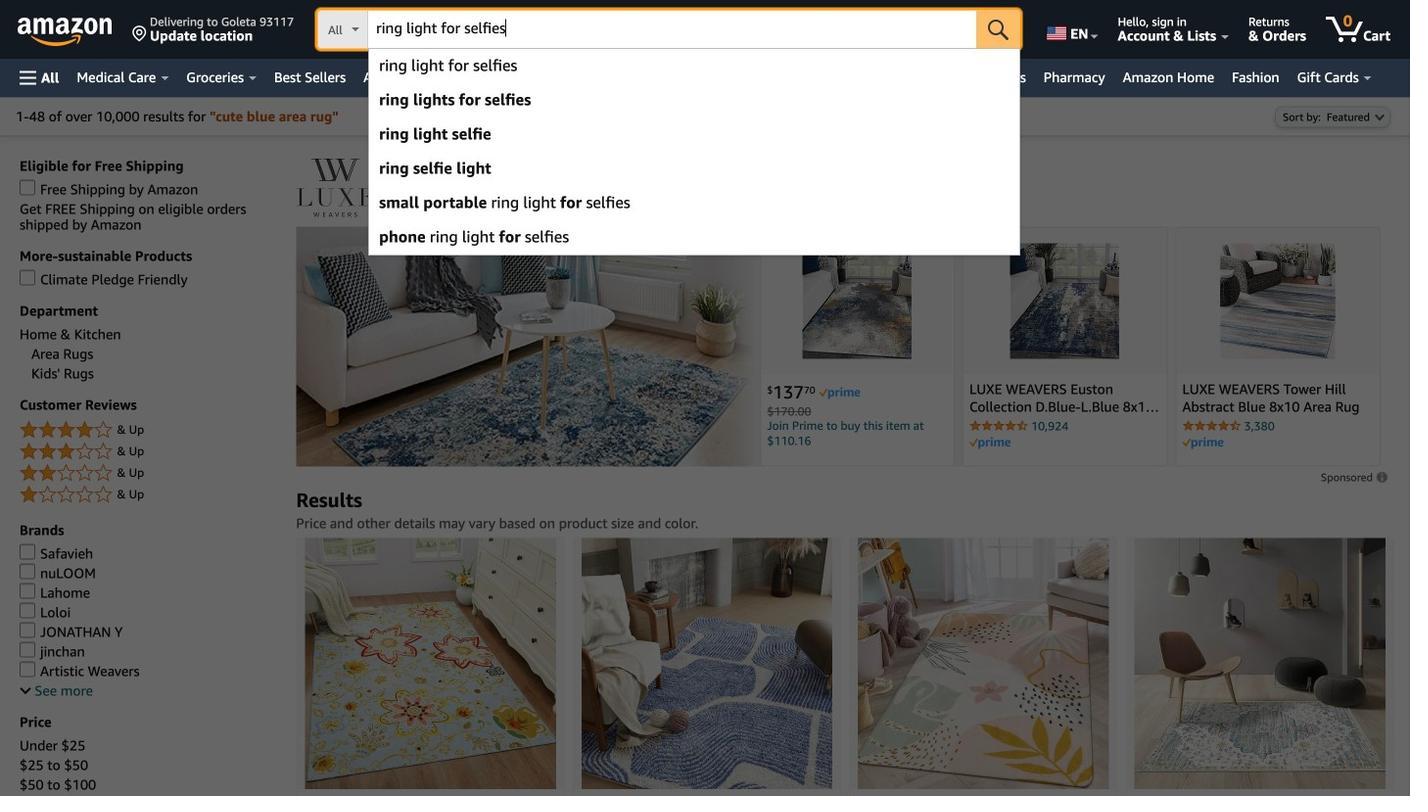 Task type: locate. For each thing, give the bounding box(es) containing it.
3 stars & up element
[[20, 440, 277, 464]]

dropdown image
[[1375, 113, 1385, 121]]

amazon image
[[18, 18, 113, 47]]

checkbox image
[[20, 180, 35, 195], [20, 270, 35, 285], [20, 544, 35, 560], [20, 642, 35, 658], [20, 662, 35, 677]]

5 checkbox image from the top
[[20, 662, 35, 677]]

1 checkbox image from the top
[[20, 180, 35, 195]]

None submit
[[977, 10, 1021, 49]]

1 vertical spatial eligible for prime. image
[[970, 437, 1011, 449]]

navigation navigation
[[0, 0, 1410, 256]]

checkbox image
[[20, 564, 35, 579], [20, 583, 35, 599], [20, 603, 35, 618], [20, 622, 35, 638]]

0 vertical spatial eligible for prime. image
[[819, 387, 861, 399]]

None search field
[[317, 10, 1021, 51]]

sponsored ad - lahome pink rug for living room - 5x7 area rug washable non-slip boho rugs for bedroom throw cute soft kids... image
[[858, 538, 1109, 789]]

0 horizontal spatial eligible for prime. image
[[819, 387, 861, 399]]

4 checkbox image from the top
[[20, 642, 35, 658]]

2 checkbox image from the top
[[20, 270, 35, 285]]

eligible for prime. image
[[819, 387, 861, 399], [970, 437, 1011, 449]]

2 checkbox image from the top
[[20, 583, 35, 599]]



Task type: describe. For each thing, give the bounding box(es) containing it.
1 checkbox image from the top
[[20, 564, 35, 579]]

eligible for prime. image
[[1183, 437, 1224, 449]]

1 star & up element
[[20, 483, 277, 507]]

3 checkbox image from the top
[[20, 603, 35, 618]]

4 stars & up element
[[20, 419, 277, 442]]

Search Amazon text field
[[368, 11, 977, 48]]

2 stars & up element
[[20, 462, 277, 485]]

sponsored ad - homore washable floral area rug 4x6, blue area rugs for bedroom non slip vintage rug for entryway laundry r... image
[[305, 538, 556, 789]]

sponsored ad - pajata light blue 3'x5' area rug vintage bohemian floral cover print distressed small carpet for bedroom li... image
[[1135, 538, 1386, 789]]

sponsored ad - odika ultra soft area rug 3x5, non slip, stain resistant living room rug, washable area rugs for living roo... image
[[582, 538, 833, 789]]

none search field inside navigation navigation
[[317, 10, 1021, 51]]

none submit inside navigation navigation
[[977, 10, 1021, 49]]

4 checkbox image from the top
[[20, 622, 35, 638]]

1 horizontal spatial eligible for prime. image
[[970, 437, 1011, 449]]

3 checkbox image from the top
[[20, 544, 35, 560]]



Task type: vqa. For each thing, say whether or not it's contained in the screenshot.
fourth checkbox image from the top
yes



